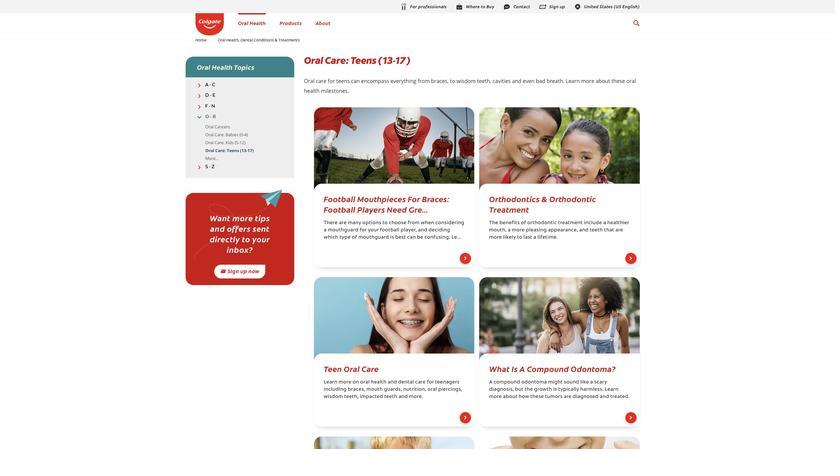 Task type: vqa. For each thing, say whether or not it's contained in the screenshot.
"Revitalize" on the left
no



Task type: locate. For each thing, give the bounding box(es) containing it.
inbox?
[[227, 244, 253, 255]]

options
[[363, 221, 381, 226]]

a right last
[[534, 235, 537, 240]]

0 vertical spatial wisdom
[[457, 77, 476, 85]]

about
[[596, 77, 610, 85], [503, 395, 518, 399]]

1 vertical spatial wisdom
[[324, 395, 343, 399]]

orthodontic
[[550, 193, 596, 204]]

learn right the breath.
[[566, 77, 580, 85]]

a up diagnosis,
[[489, 380, 493, 385]]

where to buy icon image
[[456, 3, 463, 11]]

choose
[[389, 221, 407, 226]]

0 vertical spatial oral
[[627, 77, 636, 85]]

there
[[324, 221, 338, 226]]

0 vertical spatial a
[[205, 83, 208, 88]]

1 vertical spatial teens
[[227, 148, 239, 153]]

0 vertical spatial can
[[351, 77, 360, 85]]

from right everything
[[418, 77, 430, 85]]

health up oral health, dental conditions & treatments link
[[250, 19, 266, 26]]

braces, inside the learn more on oral health and dental care for teenagers including braces, mouth guards, nutrition, oral piercings, wisdom teeth, impacted teeth and more.
[[348, 387, 365, 392]]

0 horizontal spatial these
[[531, 395, 544, 399]]

r
[[213, 115, 216, 119]]

when
[[421, 221, 434, 226]]

0 vertical spatial for
[[328, 77, 335, 85]]

for left teenagers
[[427, 380, 434, 385]]

0 horizontal spatial 17)
[[248, 148, 254, 153]]

- right f
[[209, 104, 210, 109]]

(5-
[[235, 140, 240, 146]]

1 vertical spatial a
[[520, 363, 525, 374]]

0 vertical spatial health
[[250, 19, 266, 26]]

learn more on oral health and dental care for teenagers including braces, mouth guards, nutrition, oral piercings, wisdom teeth, impacted teeth and more.
[[324, 380, 463, 399]]

0 horizontal spatial are
[[339, 221, 347, 226]]

contact icon image
[[503, 3, 511, 11]]

more down mouth,
[[489, 235, 502, 240]]

teenagers
[[435, 380, 460, 385]]

1 horizontal spatial oral
[[428, 387, 437, 392]]

more down diagnosis,
[[489, 395, 502, 399]]

teeth inside the benefits of orthodontic treatment include a healthier mouth, a more pleasing appearance, and teeth that are more likely to last a lifetime.
[[590, 228, 603, 233]]

health inside popup button
[[212, 63, 233, 71]]

teeth inside the learn more on oral health and dental care for teenagers including braces, mouth guards, nutrition, oral piercings, wisdom teeth, impacted teeth and more.
[[384, 395, 398, 399]]

and down "harmless."
[[600, 395, 609, 399]]

0 horizontal spatial for
[[328, 77, 335, 85]]

more left on
[[339, 380, 352, 385]]

0 vertical spatial teeth
[[590, 228, 603, 233]]

- right s
[[209, 165, 211, 170]]

1 horizontal spatial of
[[521, 221, 526, 226]]

1 horizontal spatial teeth
[[590, 228, 603, 233]]

1 horizontal spatial &
[[542, 193, 548, 204]]

football
[[380, 228, 400, 233]]

17) down 4)
[[248, 148, 254, 153]]

can right teens on the top of the page
[[351, 77, 360, 85]]

1 horizontal spatial these
[[612, 77, 625, 85]]

learn inside the learn more on oral health and dental care for teenagers including braces, mouth guards, nutrition, oral piercings, wisdom teeth, impacted teeth and more.
[[324, 380, 338, 385]]

1 horizontal spatial for
[[360, 228, 367, 233]]

your inside there are many options to choose from when considering a mouthguard for your football player, and deciding which type of mouthguard is best can be confusing. le...
[[368, 228, 379, 233]]

1 horizontal spatial your
[[368, 228, 379, 233]]

health inside the learn more on oral health and dental care for teenagers including braces, mouth guards, nutrition, oral piercings, wisdom teeth, impacted teeth and more.
[[371, 380, 387, 385]]

0 vertical spatial are
[[339, 221, 347, 226]]

are down typically
[[564, 395, 572, 399]]

oral care: babies (0-4) link
[[205, 132, 248, 138]]

& up orthodontic
[[542, 193, 548, 204]]

diagnosed
[[573, 395, 599, 399]]

the
[[489, 221, 499, 226]]

1 vertical spatial for
[[360, 228, 367, 233]]

care: down oral care: kids (5-12) link
[[215, 148, 226, 153]]

pleasing
[[526, 228, 547, 233]]

2 horizontal spatial learn
[[605, 387, 619, 392]]

0 vertical spatial teens
[[351, 54, 376, 67]]

care up milestones.
[[316, 77, 327, 85]]

0 horizontal spatial health
[[212, 63, 233, 71]]

1 vertical spatial braces,
[[348, 387, 365, 392]]

harmless.
[[581, 387, 604, 392]]

1 vertical spatial is
[[553, 387, 557, 392]]

1 vertical spatial &
[[542, 193, 548, 204]]

and left offers
[[210, 223, 225, 234]]

oral inside oral care for teens can encompass everything from braces, to wisdom teeth, cavities and even bad breath. learn more about these oral health milestones.
[[304, 77, 315, 85]]

1 vertical spatial these
[[531, 395, 544, 399]]

health for oral health topics
[[212, 63, 233, 71]]

1 vertical spatial about
[[503, 395, 518, 399]]

a right like
[[591, 380, 593, 385]]

oral health topics button
[[186, 57, 294, 77]]

oral
[[238, 19, 249, 26], [218, 37, 226, 43], [304, 54, 323, 67], [197, 63, 210, 71], [304, 77, 315, 85], [205, 124, 214, 130], [205, 132, 214, 138], [205, 140, 214, 146], [205, 148, 214, 153], [344, 363, 360, 374]]

a inside there are many options to choose from when considering a mouthguard for your football player, and deciding which type of mouthguard is best can be confusing. le...
[[324, 228, 327, 233]]

is inside a compound odontoma might sound like a scary diagnosis, but the growth is typically harmless. learn more about how these tumors are diagnosed and treated.
[[553, 387, 557, 392]]

1 vertical spatial can
[[407, 235, 416, 240]]

of inside the benefits of orthodontic treatment include a healthier mouth, a more pleasing appearance, and teeth that are more likely to last a lifetime.
[[521, 221, 526, 226]]

s
[[205, 165, 208, 170]]

care
[[316, 77, 327, 85], [415, 380, 426, 385]]

0 horizontal spatial braces,
[[348, 387, 365, 392]]

is
[[512, 363, 518, 374]]

1 horizontal spatial teeth,
[[477, 77, 492, 85]]

0 vertical spatial &
[[275, 37, 278, 43]]

1 vertical spatial teeth
[[384, 395, 398, 399]]

1 vertical spatial from
[[408, 221, 420, 226]]

- left e at the left top of the page
[[210, 93, 211, 98]]

more right the breath.
[[581, 77, 595, 85]]

1 vertical spatial of
[[352, 235, 357, 240]]

n
[[212, 104, 215, 109]]

for inside there are many options to choose from when considering a mouthguard for your football player, and deciding which type of mouthguard is best can be confusing. le...
[[360, 228, 367, 233]]

to inside the benefits of orthodontic treatment include a healthier mouth, a more pleasing appearance, and teeth that are more likely to last a lifetime.
[[517, 235, 523, 240]]

- left r
[[210, 115, 212, 119]]

orthodontic
[[528, 221, 557, 226]]

2 horizontal spatial oral
[[627, 77, 636, 85]]

a inside dropdown button
[[205, 83, 208, 88]]

from up the player,
[[408, 221, 420, 226]]

a inside a compound odontoma might sound like a scary diagnosis, but the growth is typically harmless. learn more about how these tumors are diagnosed and treated.
[[591, 380, 593, 385]]

from inside there are many options to choose from when considering a mouthguard for your football player, and deciding which type of mouthguard is best can be confusing. le...
[[408, 221, 420, 226]]

about inside a compound odontoma might sound like a scary diagnosis, but the growth is typically harmless. learn more about how these tumors are diagnosed and treated.
[[503, 395, 518, 399]]

0 vertical spatial these
[[612, 77, 625, 85]]

and inside oral care for teens can encompass everything from braces, to wisdom teeth, cavities and even bad breath. learn more about these oral health milestones.
[[512, 77, 522, 85]]

teens up encompass
[[351, 54, 376, 67]]

might
[[548, 380, 563, 385]]

which
[[324, 235, 338, 240]]

1 horizontal spatial teens
[[351, 54, 376, 67]]

the benefits of orthodontic treatment include a healthier mouth, a more pleasing appearance, and teeth that are more likely to last a lifetime.
[[489, 221, 629, 240]]

growth
[[534, 387, 552, 392]]

care: up teens on the top of the page
[[325, 54, 349, 67]]

more left tips
[[233, 212, 253, 223]]

health inside oral care for teens can encompass everything from braces, to wisdom teeth, cavities and even bad breath. learn more about these oral health milestones.
[[304, 87, 320, 95]]

e
[[213, 93, 215, 98]]

paper airplane image
[[194, 186, 286, 264]]

0 vertical spatial about
[[596, 77, 610, 85]]

for down many
[[360, 228, 367, 233]]

0 horizontal spatial about
[[503, 395, 518, 399]]

2 horizontal spatial are
[[616, 228, 623, 233]]

None search field
[[633, 16, 640, 30]]

1 horizontal spatial about
[[596, 77, 610, 85]]

of inside there are many options to choose from when considering a mouthguard for your football player, and deciding which type of mouthguard is best can be confusing. le...
[[352, 235, 357, 240]]

is down might
[[553, 387, 557, 392]]

1 horizontal spatial is
[[553, 387, 557, 392]]

home link
[[191, 37, 211, 43]]

1 horizontal spatial learn
[[566, 77, 580, 85]]

diagnosis,
[[489, 387, 514, 392]]

- inside dropdown button
[[210, 83, 211, 88]]

0 horizontal spatial learn
[[324, 380, 338, 385]]

health for oral health
[[250, 19, 266, 26]]

and up be
[[418, 228, 428, 233]]

0 horizontal spatial of
[[352, 235, 357, 240]]

impacted
[[360, 395, 383, 399]]

1 horizontal spatial a
[[489, 380, 493, 385]]

care up the nutrition,
[[415, 380, 426, 385]]

are down healthier at right
[[616, 228, 623, 233]]

(13- up encompass
[[378, 54, 395, 67]]

your down tips
[[252, 234, 270, 244]]

football
[[324, 193, 356, 204], [324, 204, 356, 215]]

more.
[[409, 395, 423, 399]]

0 vertical spatial teeth,
[[477, 77, 492, 85]]

0 horizontal spatial is
[[390, 235, 394, 240]]

directly
[[210, 234, 240, 244]]

1 horizontal spatial health
[[250, 19, 266, 26]]

your down options
[[368, 228, 379, 233]]

of right benefits
[[521, 221, 526, 226]]

and down include on the right of page
[[580, 228, 589, 233]]

1 horizontal spatial can
[[407, 235, 416, 240]]

0 vertical spatial (13-
[[378, 54, 395, 67]]

can down the player,
[[407, 235, 416, 240]]

a right is
[[520, 363, 525, 374]]

are inside the benefits of orthodontic treatment include a healthier mouth, a more pleasing appearance, and teeth that are more likely to last a lifetime.
[[616, 228, 623, 233]]

2 vertical spatial are
[[564, 395, 572, 399]]

oral inside popup button
[[197, 63, 210, 71]]

can inside oral care for teens can encompass everything from braces, to wisdom teeth, cavities and even bad breath. learn more about these oral health milestones.
[[351, 77, 360, 85]]

sound
[[564, 380, 579, 385]]

teens
[[336, 77, 350, 85]]

&
[[275, 37, 278, 43], [542, 193, 548, 204]]

and up the guards,
[[388, 380, 397, 385]]

care: down oral cancers link
[[215, 132, 225, 138]]

many
[[348, 221, 361, 226]]

of right type
[[352, 235, 357, 240]]

17)
[[395, 54, 411, 67], [248, 148, 254, 153]]

learn
[[566, 77, 580, 85], [324, 380, 338, 385], [605, 387, 619, 392]]

2 vertical spatial for
[[427, 380, 434, 385]]

mouthguard down options
[[359, 235, 389, 240]]

want more tips and offers sent directly to your inbox?
[[210, 212, 270, 255]]

learn up "including"
[[324, 380, 338, 385]]

0 horizontal spatial wisdom
[[324, 395, 343, 399]]

teeth,
[[477, 77, 492, 85], [344, 395, 359, 399]]

tumors
[[545, 395, 563, 399]]

1 vertical spatial are
[[616, 228, 623, 233]]

teens inside oral cancers oral care: babies (0-4) oral care: kids (5-12) oral care: teens (13-17) more...
[[227, 148, 239, 153]]

a compound odontoma might sound like a scary diagnosis, but the growth is typically harmless. learn more about how these tumors are diagnosed and treated.
[[489, 380, 630, 399]]

about inside oral care for teens can encompass everything from braces, to wisdom teeth, cavities and even bad breath. learn more about these oral health milestones.
[[596, 77, 610, 85]]

0 vertical spatial your
[[368, 228, 379, 233]]

teens down kids
[[227, 148, 239, 153]]

1 vertical spatial your
[[252, 234, 270, 244]]

0 horizontal spatial care
[[316, 77, 327, 85]]

- for o
[[210, 115, 212, 119]]

oral health, dental conditions & treatments link
[[214, 37, 304, 43]]

oral care for teens can encompass everything from braces, to wisdom teeth, cavities and even bad breath. learn more about these oral health milestones.
[[304, 77, 636, 95]]

17) up everything
[[395, 54, 411, 67]]

teeth, left cavities
[[477, 77, 492, 85]]

& right the conditions
[[275, 37, 278, 43]]

1 horizontal spatial braces,
[[431, 77, 449, 85]]

0 vertical spatial from
[[418, 77, 430, 85]]

(13- down 12)
[[240, 148, 248, 153]]

1 horizontal spatial 17)
[[395, 54, 411, 67]]

a down there
[[324, 228, 327, 233]]

from
[[418, 77, 430, 85], [408, 221, 420, 226]]

0 vertical spatial 17)
[[395, 54, 411, 67]]

- left c
[[210, 83, 211, 88]]

1 vertical spatial (13-
[[240, 148, 248, 153]]

1 vertical spatial teeth,
[[344, 395, 359, 399]]

teeth down the guards,
[[384, 395, 398, 399]]

0 vertical spatial health
[[304, 87, 320, 95]]

0 horizontal spatial teeth
[[384, 395, 398, 399]]

more inside a compound odontoma might sound like a scary diagnosis, but the growth is typically harmless. learn more about how these tumors are diagnosed and treated.
[[489, 395, 502, 399]]

0 horizontal spatial &
[[275, 37, 278, 43]]

2 vertical spatial a
[[489, 380, 493, 385]]

teeth
[[590, 228, 603, 233], [384, 395, 398, 399]]

tips
[[255, 212, 270, 223]]

home
[[195, 37, 207, 43]]

0 horizontal spatial (13-
[[240, 148, 248, 153]]

1 horizontal spatial wisdom
[[457, 77, 476, 85]]

0 horizontal spatial your
[[252, 234, 270, 244]]

- for a
[[210, 83, 211, 88]]

a left c
[[205, 83, 208, 88]]

f
[[205, 104, 208, 109]]

more inside want more tips and offers sent directly to your inbox?
[[233, 212, 253, 223]]

treatments
[[279, 37, 300, 43]]

0 vertical spatial care
[[316, 77, 327, 85]]

c
[[212, 83, 215, 88]]

oral cancers oral care: babies (0-4) oral care: kids (5-12) oral care: teens (13-17) more...
[[205, 124, 254, 161]]

are left many
[[339, 221, 347, 226]]

and left even
[[512, 77, 522, 85]]

0 vertical spatial of
[[521, 221, 526, 226]]

are
[[339, 221, 347, 226], [616, 228, 623, 233], [564, 395, 572, 399]]

wisdom inside the learn more on oral health and dental care for teenagers including braces, mouth guards, nutrition, oral piercings, wisdom teeth, impacted teeth and more.
[[324, 395, 343, 399]]

d - e button
[[186, 93, 294, 99]]

for up milestones.
[[328, 77, 335, 85]]

for inside the learn more on oral health and dental care for teenagers including braces, mouth guards, nutrition, oral piercings, wisdom teeth, impacted teeth and more.
[[427, 380, 434, 385]]

1 vertical spatial 17)
[[248, 148, 254, 153]]

0 horizontal spatial a
[[205, 83, 208, 88]]

0 horizontal spatial health
[[304, 87, 320, 95]]

2 horizontal spatial for
[[427, 380, 434, 385]]

(0-
[[240, 132, 244, 138]]

dental
[[241, 37, 253, 43]]

player,
[[401, 228, 417, 233]]

health left milestones.
[[304, 87, 320, 95]]

0 vertical spatial learn
[[566, 77, 580, 85]]

a for compound
[[489, 380, 493, 385]]

1 horizontal spatial care
[[415, 380, 426, 385]]

babies
[[226, 132, 239, 138]]

1 vertical spatial health
[[212, 63, 233, 71]]

more down benefits
[[512, 228, 525, 233]]

0 horizontal spatial teens
[[227, 148, 239, 153]]

teeth, inside the learn more on oral health and dental care for teenagers including braces, mouth guards, nutrition, oral piercings, wisdom teeth, impacted teeth and more.
[[344, 395, 359, 399]]

location icon image
[[574, 3, 582, 11]]

health
[[250, 19, 266, 26], [212, 63, 233, 71]]

a inside a compound odontoma might sound like a scary diagnosis, but the growth is typically harmless. learn more about how these tumors are diagnosed and treated.
[[489, 380, 493, 385]]

1 horizontal spatial are
[[564, 395, 572, 399]]

for inside oral care for teens can encompass everything from braces, to wisdom teeth, cavities and even bad breath. learn more about these oral health milestones.
[[328, 77, 335, 85]]

0 vertical spatial is
[[390, 235, 394, 240]]

0 horizontal spatial can
[[351, 77, 360, 85]]

0 horizontal spatial teeth,
[[344, 395, 359, 399]]

to inside want more tips and offers sent directly to your inbox?
[[242, 234, 250, 244]]

is down football
[[390, 235, 394, 240]]

mouthguard up type
[[328, 228, 359, 233]]

guards,
[[384, 387, 402, 392]]

teeth down include on the right of page
[[590, 228, 603, 233]]

best
[[396, 235, 406, 240]]

and inside the benefits of orthodontic treatment include a healthier mouth, a more pleasing appearance, and teeth that are more likely to last a lifetime.
[[580, 228, 589, 233]]

these inside a compound odontoma might sound like a scary diagnosis, but the growth is typically harmless. learn more about how these tumors are diagnosed and treated.
[[531, 395, 544, 399]]

0 vertical spatial braces,
[[431, 77, 449, 85]]

1 vertical spatial oral
[[360, 380, 370, 385]]

1 vertical spatial care
[[415, 380, 426, 385]]

learn up the treated. on the right bottom of the page
[[605, 387, 619, 392]]

2 vertical spatial learn
[[605, 387, 619, 392]]

to
[[450, 77, 455, 85], [383, 221, 388, 226], [242, 234, 250, 244], [517, 235, 523, 240]]

1 vertical spatial health
[[371, 380, 387, 385]]

oral health
[[238, 19, 266, 26]]

teeth, down on
[[344, 395, 359, 399]]

health up c
[[212, 63, 233, 71]]

health up mouth
[[371, 380, 387, 385]]

care inside oral care for teens can encompass everything from braces, to wisdom teeth, cavities and even bad breath. learn more about these oral health milestones.
[[316, 77, 327, 85]]



Task type: describe. For each thing, give the bounding box(es) containing it.
gre...
[[409, 204, 428, 215]]

treated.
[[611, 395, 630, 399]]

deciding
[[429, 228, 450, 233]]

health,
[[226, 37, 240, 43]]

are inside there are many options to choose from when considering a mouthguard for your football player, and deciding which type of mouthguard is best can be confusing. le...
[[339, 221, 347, 226]]

include
[[584, 221, 602, 226]]

o - r menu
[[186, 123, 294, 163]]

compound
[[527, 363, 569, 374]]

- for d
[[210, 93, 211, 98]]

nutrition,
[[404, 387, 427, 392]]

more...
[[205, 155, 219, 161]]

can inside there are many options to choose from when considering a mouthguard for your football player, and deciding which type of mouthguard is best can be confusing. le...
[[407, 235, 416, 240]]

care inside the learn more on oral health and dental care for teenagers including braces, mouth guards, nutrition, oral piercings, wisdom teeth, impacted teeth and more.
[[415, 380, 426, 385]]

that
[[604, 228, 615, 233]]

products button
[[280, 19, 302, 26]]

encompass
[[361, 77, 389, 85]]

confusing.
[[425, 235, 450, 240]]

oral care: kids (5-12) link
[[205, 140, 246, 146]]

sent
[[253, 223, 270, 234]]

healthier
[[608, 221, 629, 226]]

0 vertical spatial mouthguard
[[328, 228, 359, 233]]

topics
[[234, 63, 254, 71]]

breath.
[[547, 77, 565, 85]]

kids
[[226, 140, 234, 146]]

4)
[[244, 132, 248, 138]]

oral inside oral care for teens can encompass everything from braces, to wisdom teeth, cavities and even bad breath. learn more about these oral health milestones.
[[627, 77, 636, 85]]

s - z
[[205, 165, 215, 170]]

is inside there are many options to choose from when considering a mouthguard for your football player, and deciding which type of mouthguard is best can be confusing. le...
[[390, 235, 394, 240]]

to inside there are many options to choose from when considering a mouthguard for your football player, and deciding which type of mouthguard is best can be confusing. le...
[[383, 221, 388, 226]]

braces, inside oral care for teens can encompass everything from braces, to wisdom teeth, cavities and even bad breath. learn more about these oral health milestones.
[[431, 77, 449, 85]]

more... link
[[205, 155, 219, 161]]

oral health topics
[[197, 63, 254, 71]]

players
[[357, 204, 385, 215]]

from inside oral care for teens can encompass everything from braces, to wisdom teeth, cavities and even bad breath. learn more about these oral health milestones.
[[418, 77, 430, 85]]

offers
[[227, 223, 251, 234]]

considering
[[436, 221, 465, 226]]

learn inside a compound odontoma might sound like a scary diagnosis, but the growth is typically harmless. learn more about how these tumors are diagnosed and treated.
[[605, 387, 619, 392]]

0 horizontal spatial oral
[[360, 380, 370, 385]]

need
[[387, 204, 407, 215]]

2 vertical spatial oral
[[428, 387, 437, 392]]

oral health, dental conditions & treatments
[[218, 37, 300, 43]]

d
[[205, 93, 209, 98]]

wisdom inside oral care for teens can encompass everything from braces, to wisdom teeth, cavities and even bad breath. learn more about these oral health milestones.
[[457, 77, 476, 85]]

sign up now link
[[214, 265, 266, 279]]

care: left kids
[[215, 140, 225, 146]]

and down the guards,
[[399, 395, 408, 399]]

- for s
[[209, 165, 211, 170]]

1 horizontal spatial (13-
[[378, 54, 395, 67]]

orthodontics & orthodontic treatment
[[489, 193, 596, 215]]

what
[[489, 363, 510, 374]]

mouth,
[[489, 228, 507, 233]]

and inside a compound odontoma might sound like a scary diagnosis, but the growth is typically harmless. learn more about how these tumors are diagnosed and treated.
[[600, 395, 609, 399]]

up
[[241, 267, 247, 275]]

conditions
[[254, 37, 274, 43]]

appearance,
[[548, 228, 578, 233]]

scary
[[595, 380, 607, 385]]

including
[[324, 387, 347, 392]]

(13- inside oral cancers oral care: babies (0-4) oral care: kids (5-12) oral care: teens (13-17) more...
[[240, 148, 248, 153]]

oral health button
[[238, 19, 266, 26]]

sign up icon image
[[539, 3, 547, 11]]

12)
[[240, 140, 246, 146]]

odontoma
[[522, 380, 547, 385]]

& inside orthodontics & orthodontic treatment
[[542, 193, 548, 204]]

these inside oral care for teens can encompass everything from braces, to wisdom teeth, cavities and even bad breath. learn more about these oral health milestones.
[[612, 77, 625, 85]]

a up "that"
[[604, 221, 606, 226]]

and inside there are many options to choose from when considering a mouthguard for your football player, and deciding which type of mouthguard is best can be confusing. le...
[[418, 228, 428, 233]]

a up likely
[[508, 228, 511, 233]]

f - n
[[205, 104, 215, 109]]

piercings,
[[439, 387, 463, 392]]

2 football from the top
[[324, 204, 356, 215]]

lifetime.
[[538, 235, 558, 240]]

learn inside oral care for teens can encompass everything from braces, to wisdom teeth, cavities and even bad breath. learn more about these oral health milestones.
[[566, 77, 580, 85]]

and inside want more tips and offers sent directly to your inbox?
[[210, 223, 225, 234]]

17) inside oral cancers oral care: babies (0-4) oral care: kids (5-12) oral care: teens (13-17) more...
[[248, 148, 254, 153]]

your inside want more tips and offers sent directly to your inbox?
[[252, 234, 270, 244]]

what is a compound odontoma?
[[489, 363, 616, 374]]

how
[[519, 395, 529, 399]]

bad
[[536, 77, 546, 85]]

products
[[280, 19, 302, 26]]

the
[[525, 387, 533, 392]]

z
[[212, 165, 215, 170]]

f - n button
[[186, 104, 294, 109]]

football mouthpieces for braces: football players need gre...
[[324, 193, 450, 215]]

typically
[[559, 387, 579, 392]]

a for -
[[205, 83, 208, 88]]

oral care: teens (13-17)
[[304, 54, 411, 67]]

on
[[353, 380, 359, 385]]

colgate® logo image
[[195, 13, 224, 35]]

1 football from the top
[[324, 193, 356, 204]]

mouthpieces
[[357, 193, 406, 204]]

compound
[[494, 380, 520, 385]]

sign up now
[[228, 267, 260, 275]]

- for f
[[209, 104, 210, 109]]

to inside oral care for teens can encompass everything from braces, to wisdom teeth, cavities and even bad breath. learn more about these oral health milestones.
[[450, 77, 455, 85]]

benefits
[[500, 221, 520, 226]]

likely
[[503, 235, 516, 240]]

teen oral care
[[324, 363, 379, 374]]

there are many options to choose from when considering a mouthguard for your football player, and deciding which type of mouthguard is best can be confusing. le...
[[324, 221, 465, 240]]

for
[[408, 193, 420, 204]]

milestones.
[[321, 87, 349, 95]]

more inside the learn more on oral health and dental care for teenagers including braces, mouth guards, nutrition, oral piercings, wisdom teeth, impacted teeth and more.
[[339, 380, 352, 385]]

dental
[[398, 380, 414, 385]]

for professionals icon image
[[400, 3, 408, 11]]

about
[[316, 19, 331, 26]]

2 horizontal spatial a
[[520, 363, 525, 374]]

braces:
[[422, 193, 450, 204]]

care
[[362, 363, 379, 374]]

d - e
[[205, 93, 215, 98]]

a - c button
[[186, 82, 294, 88]]

now
[[249, 267, 260, 275]]

more inside oral care for teens can encompass everything from braces, to wisdom teeth, cavities and even bad breath. learn more about these oral health milestones.
[[581, 77, 595, 85]]

treatment
[[558, 221, 583, 226]]

are inside a compound odontoma might sound like a scary diagnosis, but the growth is typically harmless. learn more about how these tumors are diagnosed and treated.
[[564, 395, 572, 399]]

teeth, inside oral care for teens can encompass everything from braces, to wisdom teeth, cavities and even bad breath. learn more about these oral health milestones.
[[477, 77, 492, 85]]

1 vertical spatial mouthguard
[[359, 235, 389, 240]]

but
[[515, 387, 524, 392]]



